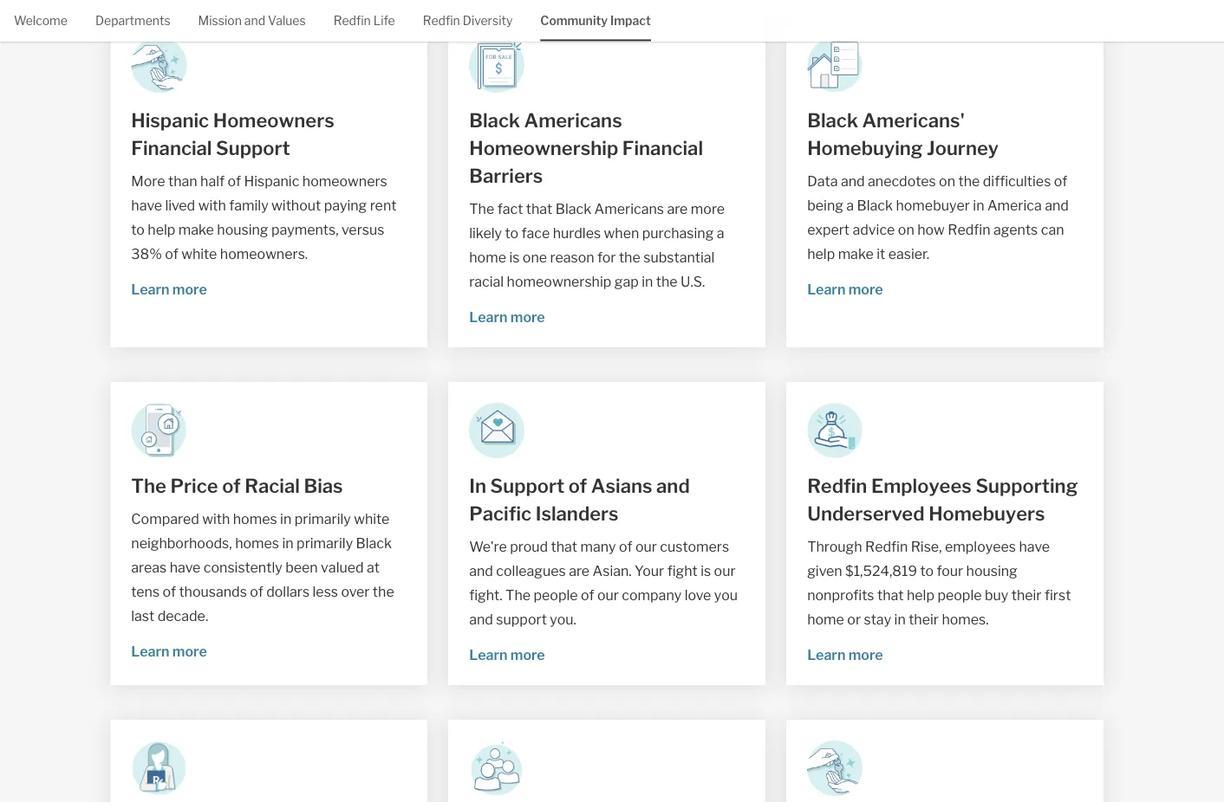 Task type: describe. For each thing, give the bounding box(es) containing it.
departments
[[95, 13, 170, 28]]

without
[[271, 197, 321, 214]]

and inside in support of asians and pacific islanders
[[656, 475, 690, 498]]

decade.
[[158, 608, 208, 625]]

help inside through redfin rise, employees have given $1,524,819 to four housing nonprofits that help people buy their first home or stay in their homes.
[[907, 587, 935, 604]]

a inside data and anecdotes on the difficulties of being a black homebuyer in america and expert advice on how redfin agents can help make it easier.
[[847, 197, 854, 214]]

2 horizontal spatial our
[[714, 563, 736, 580]]

have inside more than half of hispanic homeowners have lived with family without paying rent to help make housing payments, versus 38% of white homeowners.
[[131, 197, 162, 214]]

the fact that black americans are more likely to face hurdles when purchasing a home is one reason for the substantial racial homeownership gap in the u.s.
[[469, 200, 725, 290]]

in inside data and anecdotes on the difficulties of being a black homebuyer in america and expert advice on how redfin agents can help make it easier.
[[973, 197, 985, 214]]

payments,
[[271, 221, 339, 238]]

less
[[313, 584, 338, 601]]

data and anecdotes on the difficulties of being a black homebuyer in america and expert advice on how redfin agents can help make it easier.
[[807, 173, 1069, 262]]

more for hispanic homeowners financial support
[[172, 281, 207, 298]]

americans inside the fact that black americans are more likely to face hurdles when purchasing a home is one reason for the substantial racial homeownership gap in the u.s.
[[595, 200, 664, 217]]

the inside data and anecdotes on the difficulties of being a black homebuyer in america and expert advice on how redfin agents can help make it easier.
[[959, 173, 980, 190]]

your
[[635, 563, 664, 580]]

more for in support of asians and pacific islanders
[[511, 647, 545, 664]]

four
[[937, 563, 963, 580]]

agents
[[994, 221, 1038, 238]]

1 horizontal spatial their
[[1012, 587, 1042, 604]]

supporting
[[976, 475, 1078, 498]]

underserved
[[807, 503, 925, 526]]

the inside compared with homes in primarily white neighborhoods, homes in primarily black areas have consistently been valued at tens of thousands of dollars less over the last decade.
[[373, 584, 394, 601]]

38%
[[131, 245, 162, 262]]

help inside more than half of hispanic homeowners have lived with family without paying rent to help make housing payments, versus 38% of white homeowners.
[[148, 221, 175, 238]]

for sale sign image
[[469, 37, 525, 93]]

1 vertical spatial their
[[909, 611, 939, 628]]

through redfin rise, employees have given $1,524,819 to four housing nonprofits that help people buy their first home or stay in their homes.
[[807, 539, 1071, 628]]

envelope with heart icon image
[[469, 403, 525, 459]]

and up can
[[1045, 197, 1069, 214]]

anecdotes
[[868, 173, 936, 190]]

proud
[[510, 539, 548, 555]]

0 vertical spatial on
[[939, 173, 956, 190]]

the for the price of racial bias
[[131, 475, 166, 498]]

diverse group of three people image
[[469, 741, 525, 797]]

you.
[[550, 611, 577, 628]]

in inside the fact that black americans are more likely to face hurdles when purchasing a home is one reason for the substantial racial homeownership gap in the u.s.
[[642, 273, 653, 290]]

redfin inside data and anecdotes on the difficulties of being a black homebuyer in america and expert advice on how redfin agents can help make it easier.
[[948, 221, 991, 238]]

homeowners
[[213, 109, 335, 132]]

asians
[[591, 475, 653, 498]]

barriers
[[469, 164, 543, 188]]

welcome
[[14, 13, 68, 28]]

company
[[622, 587, 682, 604]]

pacific
[[469, 503, 532, 526]]

of inside in support of asians and pacific islanders
[[569, 475, 587, 498]]

learn more for redfin employees supporting underserved homebuyers
[[807, 647, 883, 664]]

americans inside black americans homeownership financial barriers
[[524, 109, 622, 132]]

1 horizontal spatial our
[[636, 539, 657, 555]]

homeowners.
[[220, 245, 308, 262]]

redfin diversity
[[423, 13, 513, 28]]

that for support
[[551, 539, 578, 555]]

first
[[1045, 587, 1071, 604]]

make inside more than half of hispanic homeowners have lived with family without paying rent to help make housing payments, versus 38% of white homeowners.
[[178, 221, 214, 238]]

racial
[[469, 273, 504, 290]]

of down consistently on the bottom of page
[[250, 584, 263, 601]]

more for black americans' homebuying journey
[[849, 281, 883, 298]]

valued
[[321, 559, 364, 576]]

love
[[685, 587, 711, 604]]

many
[[581, 539, 616, 555]]

of inside data and anecdotes on the difficulties of being a black homebuyer in america and expert advice on how redfin agents can help make it easier.
[[1054, 173, 1068, 190]]

one
[[523, 249, 547, 266]]

being
[[807, 197, 844, 214]]

black inside black americans' homebuying journey
[[807, 109, 858, 132]]

homeownership
[[469, 137, 618, 160]]

support inside in support of asians and pacific islanders
[[490, 475, 565, 498]]

america
[[988, 197, 1042, 214]]

of down asian.
[[581, 587, 594, 604]]

learn more for the price of racial bias
[[131, 643, 207, 660]]

handing key to buyer image
[[131, 37, 187, 93]]

hispanic homeowners financial support link
[[131, 107, 407, 162]]

impact
[[610, 13, 651, 28]]

employees
[[871, 475, 972, 498]]

redfin diversity link
[[423, 0, 513, 40]]

that inside through redfin rise, employees have given $1,524,819 to four housing nonprofits that help people buy their first home or stay in their homes.
[[878, 587, 904, 604]]

home steps checklist image
[[807, 37, 863, 93]]

been
[[285, 559, 318, 576]]

how
[[918, 221, 945, 238]]

reason
[[550, 249, 595, 266]]

when
[[604, 225, 639, 242]]

stay
[[864, 611, 892, 628]]

black americans' homebuying journey
[[807, 109, 999, 160]]

learn for in support of asians and pacific islanders
[[469, 647, 508, 664]]

mission and values link
[[198, 0, 306, 40]]

the inside the we're proud that many of our customers and colleagues are asian. your fight is our fight. the people of our company love you and support you.
[[506, 587, 531, 604]]

are inside the we're proud that many of our customers and colleagues are asian. your fight is our fight. the people of our company love you and support you.
[[569, 563, 590, 580]]

black inside data and anecdotes on the difficulties of being a black homebuyer in america and expert advice on how redfin agents can help make it easier.
[[857, 197, 893, 214]]

given
[[807, 563, 842, 580]]

learn for black americans' homebuying journey
[[807, 281, 846, 298]]

1 vertical spatial homes
[[235, 535, 279, 552]]

customers
[[660, 539, 729, 555]]

to inside through redfin rise, employees have given $1,524,819 to four housing nonprofits that help people buy their first home or stay in their homes.
[[920, 563, 934, 580]]

tens
[[131, 584, 160, 601]]

diversity
[[463, 13, 513, 28]]

buy
[[985, 587, 1009, 604]]

to inside the fact that black americans are more likely to face hurdles when purchasing a home is one reason for the substantial racial homeownership gap in the u.s.
[[505, 225, 519, 242]]

rise,
[[911, 539, 942, 555]]

learn for hispanic homeowners financial support
[[131, 281, 170, 298]]

with inside compared with homes in primarily white neighborhoods, homes in primarily black areas have consistently been valued at tens of thousands of dollars less over the last decade.
[[202, 511, 230, 528]]

home inside the fact that black americans are more likely to face hurdles when purchasing a home is one reason for the substantial racial homeownership gap in the u.s.
[[469, 249, 506, 266]]

black inside the fact that black americans are more likely to face hurdles when purchasing a home is one reason for the substantial racial homeownership gap in the u.s.
[[556, 200, 592, 217]]

and right data
[[841, 173, 865, 190]]

black americans homeownership financial barriers
[[469, 109, 703, 188]]

u.s.
[[681, 273, 705, 290]]

redfin for diversity
[[423, 13, 460, 28]]

fact
[[497, 200, 523, 217]]

hispanic inside more than half of hispanic homeowners have lived with family without paying rent to help make housing payments, versus 38% of white homeowners.
[[244, 173, 299, 190]]

of right many on the bottom of the page
[[619, 539, 633, 555]]

in support of asians and pacific islanders link
[[469, 473, 745, 528]]

departments link
[[95, 0, 170, 40]]

redfin for employees
[[807, 475, 867, 498]]

learn more for in support of asians and pacific islanders
[[469, 647, 545, 664]]

of inside the price of racial bias link
[[222, 475, 241, 498]]

more than half of hispanic homeowners have lived with family without paying rent to help make housing payments, versus 38% of white homeowners.
[[131, 173, 397, 262]]

areas
[[131, 559, 167, 576]]

face
[[522, 225, 550, 242]]

at
[[367, 559, 380, 576]]

learn more for black americans' homebuying journey
[[807, 281, 883, 298]]

people inside the we're proud that many of our customers and colleagues are asian. your fight is our fight. the people of our company love you and support you.
[[534, 587, 578, 604]]

learn for redfin employees supporting underserved homebuyers
[[807, 647, 846, 664]]

home inside through redfin rise, employees have given $1,524,819 to four housing nonprofits that help people buy their first home or stay in their homes.
[[807, 611, 845, 628]]

financial inside hispanic homeowners financial support
[[131, 137, 212, 160]]

white inside compared with homes in primarily white neighborhoods, homes in primarily black areas have consistently been valued at tens of thousands of dollars less over the last decade.
[[354, 511, 390, 528]]

islanders
[[536, 503, 619, 526]]

the price of racial bias
[[131, 475, 343, 498]]

help inside data and anecdotes on the difficulties of being a black homebuyer in america and expert advice on how redfin agents can help make it easier.
[[807, 245, 835, 262]]

data
[[807, 173, 838, 190]]

black americans homeownership financial barriers link
[[469, 107, 745, 190]]

lived
[[165, 197, 195, 214]]

have inside through redfin rise, employees have given $1,524,819 to four housing nonprofits that help people buy their first home or stay in their homes.
[[1019, 539, 1050, 555]]

values
[[268, 13, 306, 28]]

learn more for black americans homeownership financial barriers
[[469, 309, 545, 326]]



Task type: locate. For each thing, give the bounding box(es) containing it.
the left u.s.
[[656, 273, 678, 290]]

more
[[131, 173, 165, 190]]

homes
[[233, 511, 277, 528], [235, 535, 279, 552]]

0 vertical spatial is
[[509, 249, 520, 266]]

more down the it
[[849, 281, 883, 298]]

white up the at
[[354, 511, 390, 528]]

more up purchasing
[[691, 200, 725, 217]]

housing down family
[[217, 221, 268, 238]]

of right 38% in the top of the page
[[165, 245, 178, 262]]

americans
[[524, 109, 622, 132], [595, 200, 664, 217]]

learn down last
[[131, 643, 170, 660]]

the up compared
[[131, 475, 166, 498]]

black up the hurdles
[[556, 200, 592, 217]]

1 vertical spatial make
[[838, 245, 874, 262]]

1 vertical spatial home
[[807, 611, 845, 628]]

our up you
[[714, 563, 736, 580]]

price
[[170, 475, 218, 498]]

learn more for hispanic homeowners financial support
[[131, 281, 207, 298]]

0 vertical spatial make
[[178, 221, 214, 238]]

app notification icon image
[[131, 403, 187, 459]]

learn down 38% in the top of the page
[[131, 281, 170, 298]]

americans up homeownership
[[524, 109, 622, 132]]

fight.
[[469, 587, 503, 604]]

in down racial
[[280, 511, 292, 528]]

mission
[[198, 13, 242, 28]]

primarily down bias
[[295, 511, 351, 528]]

a inside the fact that black americans are more likely to face hurdles when purchasing a home is one reason for the substantial racial homeownership gap in the u.s.
[[717, 225, 724, 242]]

compared with homes in primarily white neighborhoods, homes in primarily black areas have consistently been valued at tens of thousands of dollars less over the last decade.
[[131, 511, 394, 625]]

redfin left life
[[334, 13, 371, 28]]

of up islanders
[[569, 475, 587, 498]]

substantial
[[644, 249, 715, 266]]

learn for the price of racial bias
[[131, 643, 170, 660]]

hurdles
[[553, 225, 601, 242]]

have down neighborhoods,
[[170, 559, 201, 576]]

home up racial
[[469, 249, 506, 266]]

more for the price of racial bias
[[172, 643, 207, 660]]

black down the for sale sign image
[[469, 109, 520, 132]]

hand holding bag of cash image
[[807, 403, 863, 459]]

white down "lived"
[[181, 245, 217, 262]]

0 horizontal spatial is
[[509, 249, 520, 266]]

0 vertical spatial help
[[148, 221, 175, 238]]

purchasing
[[642, 225, 714, 242]]

in right stay
[[894, 611, 906, 628]]

of right the half on the left top of page
[[228, 173, 241, 190]]

1 vertical spatial on
[[898, 221, 915, 238]]

1 vertical spatial help
[[807, 245, 835, 262]]

housing inside through redfin rise, employees have given $1,524,819 to four housing nonprofits that help people buy their first home or stay in their homes.
[[966, 563, 1018, 580]]

that
[[526, 200, 553, 217], [551, 539, 578, 555], [878, 587, 904, 604]]

0 vertical spatial americans
[[524, 109, 622, 132]]

people up homes.
[[938, 587, 982, 604]]

support
[[216, 137, 290, 160], [490, 475, 565, 498]]

in inside through redfin rise, employees have given $1,524,819 to four housing nonprofits that help people buy their first home or stay in their homes.
[[894, 611, 906, 628]]

redfin right how
[[948, 221, 991, 238]]

homes.
[[942, 611, 989, 628]]

their left homes.
[[909, 611, 939, 628]]

0 horizontal spatial have
[[131, 197, 162, 214]]

to left face
[[505, 225, 519, 242]]

more down or
[[849, 647, 883, 664]]

1 horizontal spatial are
[[667, 200, 688, 217]]

1 horizontal spatial white
[[354, 511, 390, 528]]

1 vertical spatial that
[[551, 539, 578, 555]]

more inside the fact that black americans are more likely to face hurdles when purchasing a home is one reason for the substantial racial homeownership gap in the u.s.
[[691, 200, 725, 217]]

can
[[1041, 221, 1064, 238]]

have down more
[[131, 197, 162, 214]]

1 vertical spatial the
[[131, 475, 166, 498]]

redfin up underserved
[[807, 475, 867, 498]]

that inside the fact that black americans are more likely to face hurdles when purchasing a home is one reason for the substantial racial homeownership gap in the u.s.
[[526, 200, 553, 217]]

redfin up $1,524,819
[[865, 539, 908, 555]]

housing up buy
[[966, 563, 1018, 580]]

agent holding clipboard image
[[131, 741, 187, 797]]

homes up consistently on the bottom of page
[[235, 535, 279, 552]]

with down the half on the left top of page
[[198, 197, 226, 214]]

easier.
[[889, 245, 930, 262]]

more for redfin employees supporting underserved homebuyers
[[849, 647, 883, 664]]

redfin life
[[334, 13, 395, 28]]

learn more down the it
[[807, 281, 883, 298]]

the right for
[[619, 249, 641, 266]]

0 horizontal spatial white
[[181, 245, 217, 262]]

the up "likely"
[[469, 200, 494, 217]]

hispanic
[[131, 109, 209, 132], [244, 173, 299, 190]]

the up support
[[506, 587, 531, 604]]

0 horizontal spatial people
[[534, 587, 578, 604]]

than
[[168, 173, 197, 190]]

homebuyer
[[896, 197, 970, 214]]

housing
[[217, 221, 268, 238], [966, 563, 1018, 580]]

0 vertical spatial white
[[181, 245, 217, 262]]

1 vertical spatial a
[[717, 225, 724, 242]]

community impact link
[[541, 0, 651, 40]]

with inside more than half of hispanic homeowners have lived with family without paying rent to help make housing payments, versus 38% of white homeowners.
[[198, 197, 226, 214]]

white inside more than half of hispanic homeowners have lived with family without paying rent to help make housing payments, versus 38% of white homeowners.
[[181, 245, 217, 262]]

that inside the we're proud that many of our customers and colleagues are asian. your fight is our fight. the people of our company love you and support you.
[[551, 539, 578, 555]]

more for black americans homeownership financial barriers
[[511, 309, 545, 326]]

0 vertical spatial home
[[469, 249, 506, 266]]

thousands
[[179, 584, 247, 601]]

are down many on the bottom of the page
[[569, 563, 590, 580]]

learn more down decade.
[[131, 643, 207, 660]]

learn more down support
[[469, 647, 545, 664]]

with down the price of racial bias on the left of the page
[[202, 511, 230, 528]]

that left many on the bottom of the page
[[551, 539, 578, 555]]

1 horizontal spatial have
[[170, 559, 201, 576]]

0 vertical spatial our
[[636, 539, 657, 555]]

$1,524,819
[[845, 563, 917, 580]]

rent
[[370, 197, 397, 214]]

1 horizontal spatial to
[[505, 225, 519, 242]]

1 vertical spatial with
[[202, 511, 230, 528]]

0 horizontal spatial the
[[131, 475, 166, 498]]

community
[[541, 13, 608, 28]]

0 horizontal spatial home
[[469, 249, 506, 266]]

0 vertical spatial are
[[667, 200, 688, 217]]

0 horizontal spatial help
[[148, 221, 175, 238]]

likely
[[469, 225, 502, 242]]

the down journey in the right top of the page
[[959, 173, 980, 190]]

1 horizontal spatial hispanic
[[244, 173, 299, 190]]

our up your
[[636, 539, 657, 555]]

0 horizontal spatial support
[[216, 137, 290, 160]]

americans up when on the top of page
[[595, 200, 664, 217]]

learn for black americans homeownership financial barriers
[[469, 309, 508, 326]]

handing key to home buyer image
[[807, 741, 863, 797]]

1 vertical spatial primarily
[[297, 535, 353, 552]]

1 horizontal spatial on
[[939, 173, 956, 190]]

help
[[148, 221, 175, 238], [807, 245, 835, 262], [907, 587, 935, 604]]

housing inside more than half of hispanic homeowners have lived with family without paying rent to help make housing payments, versus 38% of white homeowners.
[[217, 221, 268, 238]]

and left values
[[244, 13, 265, 28]]

our
[[636, 539, 657, 555], [714, 563, 736, 580], [597, 587, 619, 604]]

learn more down or
[[807, 647, 883, 664]]

their
[[1012, 587, 1042, 604], [909, 611, 939, 628]]

1 vertical spatial housing
[[966, 563, 1018, 580]]

we're
[[469, 539, 507, 555]]

more down support
[[511, 647, 545, 664]]

2 vertical spatial have
[[170, 559, 201, 576]]

0 horizontal spatial hispanic
[[131, 109, 209, 132]]

compared
[[131, 511, 199, 528]]

employees
[[945, 539, 1016, 555]]

is inside the fact that black americans are more likely to face hurdles when purchasing a home is one reason for the substantial racial homeownership gap in the u.s.
[[509, 249, 520, 266]]

is right fight
[[701, 563, 711, 580]]

black up advice
[[857, 197, 893, 214]]

make down "lived"
[[178, 221, 214, 238]]

learn down racial
[[469, 309, 508, 326]]

home left or
[[807, 611, 845, 628]]

and right 'asians'
[[656, 475, 690, 498]]

black inside black americans homeownership financial barriers
[[469, 109, 520, 132]]

consistently
[[204, 559, 282, 576]]

0 vertical spatial housing
[[217, 221, 268, 238]]

a
[[847, 197, 854, 214], [717, 225, 724, 242]]

0 vertical spatial have
[[131, 197, 162, 214]]

hispanic inside hispanic homeowners financial support
[[131, 109, 209, 132]]

on up easier.
[[898, 221, 915, 238]]

journey
[[927, 137, 999, 160]]

0 vertical spatial the
[[469, 200, 494, 217]]

help down expert
[[807, 245, 835, 262]]

more down "lived"
[[172, 281, 207, 298]]

redfin left diversity
[[423, 13, 460, 28]]

0 vertical spatial support
[[216, 137, 290, 160]]

1 horizontal spatial people
[[938, 587, 982, 604]]

1 vertical spatial our
[[714, 563, 736, 580]]

half
[[200, 173, 225, 190]]

0 vertical spatial primarily
[[295, 511, 351, 528]]

2 horizontal spatial to
[[920, 563, 934, 580]]

1 vertical spatial have
[[1019, 539, 1050, 555]]

2 horizontal spatial have
[[1019, 539, 1050, 555]]

that down $1,524,819
[[878, 587, 904, 604]]

more down homeownership on the top
[[511, 309, 545, 326]]

1 horizontal spatial support
[[490, 475, 565, 498]]

bias
[[304, 475, 343, 498]]

0 horizontal spatial to
[[131, 221, 145, 238]]

2 horizontal spatial help
[[907, 587, 935, 604]]

have up first
[[1019, 539, 1050, 555]]

2 vertical spatial that
[[878, 587, 904, 604]]

black up homebuying
[[807, 109, 858, 132]]

1 financial from the left
[[131, 137, 212, 160]]

our down asian.
[[597, 587, 619, 604]]

1 vertical spatial are
[[569, 563, 590, 580]]

0 horizontal spatial are
[[569, 563, 590, 580]]

learn
[[131, 281, 170, 298], [807, 281, 846, 298], [469, 309, 508, 326], [131, 643, 170, 660], [469, 647, 508, 664], [807, 647, 846, 664]]

the for the fact that black americans are more likely to face hurdles when purchasing a home is one reason for the substantial racial homeownership gap in the u.s.
[[469, 200, 494, 217]]

life
[[374, 13, 395, 28]]

0 vertical spatial their
[[1012, 587, 1042, 604]]

support down homeowners
[[216, 137, 290, 160]]

0 vertical spatial with
[[198, 197, 226, 214]]

the inside the price of racial bias link
[[131, 475, 166, 498]]

of right tens
[[163, 584, 176, 601]]

on up homebuyer
[[939, 173, 956, 190]]

redfin employees supporting underserved homebuyers
[[807, 475, 1078, 526]]

1 horizontal spatial make
[[838, 245, 874, 262]]

family
[[229, 197, 269, 214]]

1 horizontal spatial a
[[847, 197, 854, 214]]

1 vertical spatial is
[[701, 563, 711, 580]]

support up "pacific"
[[490, 475, 565, 498]]

hispanic down "handing key to buyer" image
[[131, 109, 209, 132]]

a right purchasing
[[717, 225, 724, 242]]

1 horizontal spatial financial
[[622, 137, 703, 160]]

through
[[807, 539, 862, 555]]

with
[[198, 197, 226, 214], [202, 511, 230, 528]]

people up the you.
[[534, 587, 578, 604]]

0 horizontal spatial financial
[[131, 137, 212, 160]]

1 vertical spatial support
[[490, 475, 565, 498]]

homebuyers
[[929, 503, 1045, 526]]

2 vertical spatial the
[[506, 587, 531, 604]]

1 horizontal spatial is
[[701, 563, 711, 580]]

neighborhoods,
[[131, 535, 232, 552]]

0 horizontal spatial on
[[898, 221, 915, 238]]

a right being
[[847, 197, 854, 214]]

1 vertical spatial americans
[[595, 200, 664, 217]]

2 vertical spatial help
[[907, 587, 935, 604]]

are
[[667, 200, 688, 217], [569, 563, 590, 580]]

financial inside black americans homeownership financial barriers
[[622, 137, 703, 160]]

learn down nonprofits
[[807, 647, 846, 664]]

to inside more than half of hispanic homeowners have lived with family without paying rent to help make housing payments, versus 38% of white homeowners.
[[131, 221, 145, 238]]

their right buy
[[1012, 587, 1042, 604]]

1 horizontal spatial the
[[469, 200, 494, 217]]

learn more down 38% in the top of the page
[[131, 281, 207, 298]]

support inside hispanic homeowners financial support
[[216, 137, 290, 160]]

redfin for life
[[334, 13, 371, 28]]

financial up than
[[131, 137, 212, 160]]

the price of racial bias link
[[131, 473, 407, 500]]

nonprofits
[[807, 587, 875, 604]]

community impact
[[541, 13, 651, 28]]

2 vertical spatial our
[[597, 587, 619, 604]]

2 financial from the left
[[622, 137, 703, 160]]

white
[[181, 245, 217, 262], [354, 511, 390, 528]]

redfin inside redfin employees supporting underserved homebuyers
[[807, 475, 867, 498]]

black inside compared with homes in primarily white neighborhoods, homes in primarily black areas have consistently been valued at tens of thousands of dollars less over the last decade.
[[356, 535, 392, 552]]

2 people from the left
[[938, 587, 982, 604]]

more down decade.
[[172, 643, 207, 660]]

asian.
[[593, 563, 632, 580]]

of right the difficulties
[[1054, 173, 1068, 190]]

0 horizontal spatial make
[[178, 221, 214, 238]]

home
[[469, 249, 506, 266], [807, 611, 845, 628]]

and up fight.
[[469, 563, 493, 580]]

black americans' homebuying journey link
[[807, 107, 1083, 162]]

it
[[877, 245, 886, 262]]

help up 38% in the top of the page
[[148, 221, 175, 238]]

0 vertical spatial that
[[526, 200, 553, 217]]

fight
[[667, 563, 698, 580]]

on
[[939, 173, 956, 190], [898, 221, 915, 238]]

0 horizontal spatial their
[[909, 611, 939, 628]]

1 horizontal spatial help
[[807, 245, 835, 262]]

versus
[[342, 221, 385, 238]]

help down $1,524,819
[[907, 587, 935, 604]]

homebuying
[[807, 137, 923, 160]]

0 horizontal spatial a
[[717, 225, 724, 242]]

1 vertical spatial white
[[354, 511, 390, 528]]

racial
[[245, 475, 300, 498]]

the inside the fact that black americans are more likely to face hurdles when purchasing a home is one reason for the substantial racial homeownership gap in the u.s.
[[469, 200, 494, 217]]

americans'
[[862, 109, 965, 132]]

paying
[[324, 197, 367, 214]]

primarily up valued
[[297, 535, 353, 552]]

hispanic up family
[[244, 173, 299, 190]]

1 horizontal spatial housing
[[966, 563, 1018, 580]]

the down the at
[[373, 584, 394, 601]]

in right gap
[[642, 273, 653, 290]]

and down fight.
[[469, 611, 493, 628]]

redfin inside through redfin rise, employees have given $1,524,819 to four housing nonprofits that help people buy their first home or stay in their homes.
[[865, 539, 908, 555]]

1 people from the left
[[534, 587, 578, 604]]

make inside data and anecdotes on the difficulties of being a black homebuyer in america and expert advice on how redfin agents can help make it easier.
[[838, 245, 874, 262]]

0 horizontal spatial housing
[[217, 221, 268, 238]]

homeowners
[[302, 173, 387, 190]]

homes down the price of racial bias link
[[233, 511, 277, 528]]

financial up purchasing
[[622, 137, 703, 160]]

black up the at
[[356, 535, 392, 552]]

for
[[597, 249, 616, 266]]

0 vertical spatial hispanic
[[131, 109, 209, 132]]

in up been
[[282, 535, 294, 552]]

2 horizontal spatial the
[[506, 587, 531, 604]]

1 vertical spatial hispanic
[[244, 173, 299, 190]]

last
[[131, 608, 155, 625]]

0 vertical spatial homes
[[233, 511, 277, 528]]

1 horizontal spatial home
[[807, 611, 845, 628]]

people inside through redfin rise, employees have given $1,524,819 to four housing nonprofits that help people buy their first home or stay in their homes.
[[938, 587, 982, 604]]

that for americans
[[526, 200, 553, 217]]

to up 38% in the top of the page
[[131, 221, 145, 238]]

to left four
[[920, 563, 934, 580]]

in left america
[[973, 197, 985, 214]]

is inside the we're proud that many of our customers and colleagues are asian. your fight is our fight. the people of our company love you and support you.
[[701, 563, 711, 580]]

the
[[469, 200, 494, 217], [131, 475, 166, 498], [506, 587, 531, 604]]

difficulties
[[983, 173, 1051, 190]]

learn down support
[[469, 647, 508, 664]]

have inside compared with homes in primarily white neighborhoods, homes in primarily black areas have consistently been valued at tens of thousands of dollars less over the last decade.
[[170, 559, 201, 576]]

gap
[[615, 273, 639, 290]]

0 horizontal spatial our
[[597, 587, 619, 604]]

are inside the fact that black americans are more likely to face hurdles when purchasing a home is one reason for the substantial racial homeownership gap in the u.s.
[[667, 200, 688, 217]]

learn down expert
[[807, 281, 846, 298]]

0 vertical spatial a
[[847, 197, 854, 214]]

redfin employees supporting underserved homebuyers link
[[807, 473, 1083, 528]]

are up purchasing
[[667, 200, 688, 217]]



Task type: vqa. For each thing, say whether or not it's contained in the screenshot.
bottom Americans
yes



